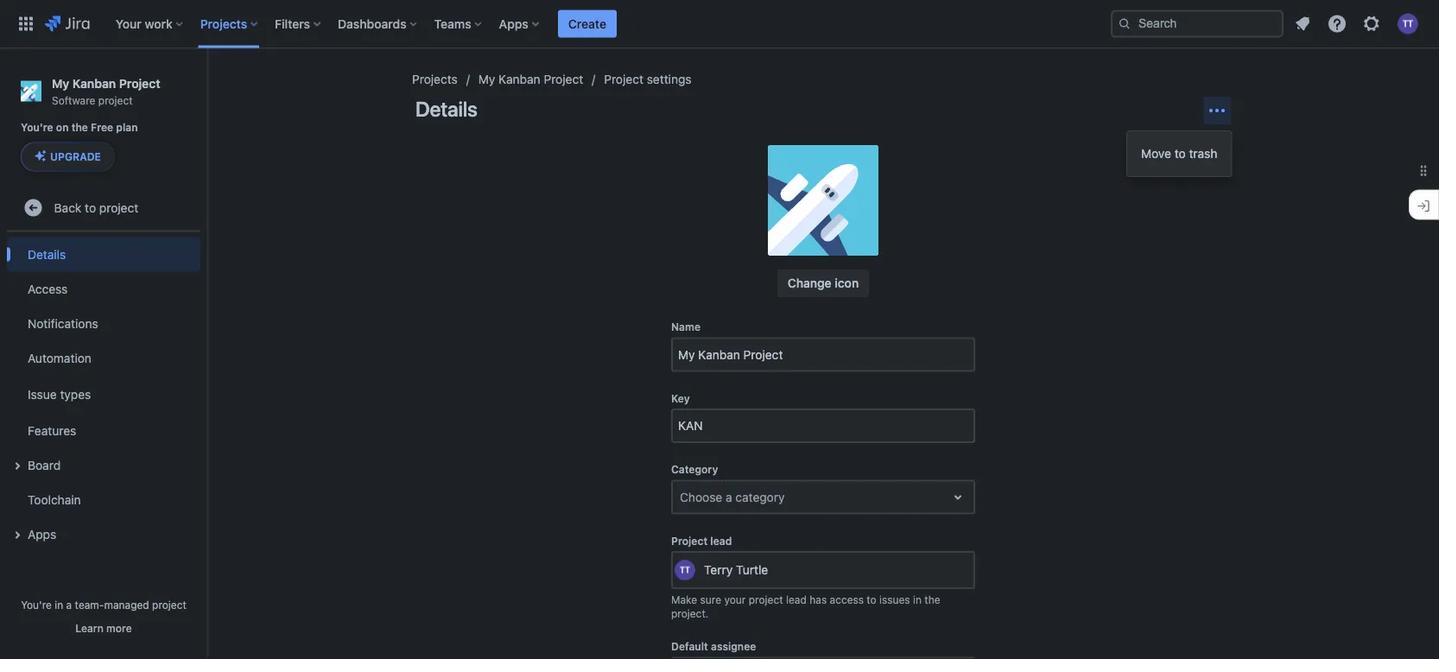 Task type: locate. For each thing, give the bounding box(es) containing it.
1 vertical spatial a
[[66, 599, 72, 611]]

lead left has
[[786, 593, 807, 606]]

project right your
[[749, 593, 783, 606]]

to left trash
[[1175, 146, 1186, 161]]

kanban
[[499, 72, 541, 86], [72, 76, 116, 90]]

toolchain
[[28, 492, 81, 507]]

features
[[28, 423, 76, 438]]

1 vertical spatial to
[[85, 200, 96, 215]]

turtle
[[736, 563, 768, 577]]

my kanban project software project
[[52, 76, 160, 106]]

project up plan
[[98, 94, 133, 106]]

dashboards
[[338, 16, 407, 31]]

projects down teams
[[412, 72, 458, 86]]

learn more
[[75, 622, 132, 634]]

0 vertical spatial details
[[416, 97, 477, 121]]

expand image inside apps button
[[7, 525, 28, 545]]

choose
[[680, 490, 722, 504]]

jira image
[[45, 13, 90, 34], [45, 13, 90, 34]]

2 expand image from the top
[[7, 525, 28, 545]]

filters
[[275, 16, 310, 31]]

1 horizontal spatial projects
[[412, 72, 458, 86]]

expand image down features
[[7, 456, 28, 476]]

Key field
[[673, 410, 974, 441]]

project up terry turtle icon
[[671, 535, 708, 547]]

to
[[1175, 146, 1186, 161], [85, 200, 96, 215], [867, 593, 877, 606]]

expand image inside "board" 'button'
[[7, 456, 28, 476]]

banner
[[0, 0, 1439, 48]]

Category text field
[[680, 488, 683, 506]]

1 horizontal spatial apps
[[499, 16, 529, 31]]

1 horizontal spatial in
[[913, 593, 922, 606]]

change icon button
[[777, 270, 869, 297]]

1 horizontal spatial lead
[[786, 593, 807, 606]]

project inside my kanban project software project
[[119, 76, 160, 90]]

1 expand image from the top
[[7, 456, 28, 476]]

2 vertical spatial to
[[867, 593, 877, 606]]

0 horizontal spatial lead
[[710, 535, 732, 547]]

details down projects link
[[416, 97, 477, 121]]

details up access
[[28, 247, 66, 261]]

kanban inside my kanban project software project
[[72, 76, 116, 90]]

automation link
[[7, 341, 200, 375]]

1 horizontal spatial to
[[867, 593, 877, 606]]

change
[[788, 276, 832, 290]]

the right on
[[71, 122, 88, 134]]

make
[[671, 593, 697, 606]]

1 horizontal spatial details
[[416, 97, 477, 121]]

your work
[[116, 16, 173, 31]]

to inside "make sure your project lead has access to issues in the project."
[[867, 593, 877, 606]]

banner containing your work
[[0, 0, 1439, 48]]

your
[[116, 16, 142, 31]]

details
[[416, 97, 477, 121], [28, 247, 66, 261]]

to inside back to project link
[[85, 200, 96, 215]]

project left settings
[[604, 72, 644, 86]]

expand image
[[7, 456, 28, 476], [7, 525, 28, 545]]

kanban down apps popup button
[[499, 72, 541, 86]]

board button
[[7, 448, 200, 482]]

projects for projects link
[[412, 72, 458, 86]]

1 vertical spatial projects
[[412, 72, 458, 86]]

projects
[[200, 16, 247, 31], [412, 72, 458, 86]]

1 horizontal spatial the
[[925, 593, 940, 606]]

access
[[830, 593, 864, 606]]

to left issues
[[867, 593, 877, 606]]

my
[[478, 72, 495, 86], [52, 76, 69, 90]]

2 you're from the top
[[21, 599, 52, 611]]

trash
[[1189, 146, 1218, 161]]

issue types
[[28, 387, 91, 401]]

2 horizontal spatial to
[[1175, 146, 1186, 161]]

work
[[145, 16, 173, 31]]

in right issues
[[913, 593, 922, 606]]

my kanban project
[[478, 72, 583, 86]]

you're left on
[[21, 122, 53, 134]]

to inside move to trash button
[[1175, 146, 1186, 161]]

create button
[[558, 10, 617, 38]]

in inside "make sure your project lead has access to issues in the project."
[[913, 593, 922, 606]]

1 you're from the top
[[21, 122, 53, 134]]

project settings link
[[604, 69, 692, 90]]

upgrade button
[[22, 143, 114, 170]]

1 vertical spatial you're
[[21, 599, 52, 611]]

projects button
[[195, 10, 264, 38]]

0 vertical spatial apps
[[499, 16, 529, 31]]

you're on the free plan
[[21, 122, 138, 134]]

project
[[544, 72, 583, 86], [604, 72, 644, 86], [119, 76, 160, 90], [671, 535, 708, 547]]

assignee
[[711, 641, 756, 653]]

apps down toolchain
[[28, 527, 56, 541]]

1 vertical spatial lead
[[786, 593, 807, 606]]

0 horizontal spatial the
[[71, 122, 88, 134]]

0 vertical spatial you're
[[21, 122, 53, 134]]

access
[[28, 282, 68, 296]]

primary element
[[10, 0, 1111, 48]]

0 horizontal spatial to
[[85, 200, 96, 215]]

terry turtle
[[704, 563, 768, 577]]

0 vertical spatial to
[[1175, 146, 1186, 161]]

a right choose
[[726, 490, 732, 504]]

0 vertical spatial lead
[[710, 535, 732, 547]]

in left team-
[[55, 599, 63, 611]]

0 horizontal spatial kanban
[[72, 76, 116, 90]]

0 vertical spatial a
[[726, 490, 732, 504]]

back
[[54, 200, 82, 215]]

project avatar image
[[768, 145, 879, 256]]

apps
[[499, 16, 529, 31], [28, 527, 56, 541]]

name
[[671, 321, 701, 333]]

0 horizontal spatial a
[[66, 599, 72, 611]]

notifications image
[[1292, 13, 1313, 34]]

my right projects link
[[478, 72, 495, 86]]

project right 'managed'
[[152, 599, 186, 611]]

a left team-
[[66, 599, 72, 611]]

in
[[913, 593, 922, 606], [55, 599, 63, 611]]

1 horizontal spatial my
[[478, 72, 495, 86]]

0 horizontal spatial apps
[[28, 527, 56, 541]]

more
[[106, 622, 132, 634]]

default
[[671, 641, 708, 653]]

kanban for my kanban project
[[499, 72, 541, 86]]

apps right teams popup button
[[499, 16, 529, 31]]

project up plan
[[119, 76, 160, 90]]

more image
[[1207, 100, 1228, 121]]

projects inside projects dropdown button
[[200, 16, 247, 31]]

project
[[98, 94, 133, 106], [99, 200, 138, 215], [749, 593, 783, 606], [152, 599, 186, 611]]

plan
[[116, 122, 138, 134]]

0 horizontal spatial details
[[28, 247, 66, 261]]

1 vertical spatial apps
[[28, 527, 56, 541]]

1 vertical spatial expand image
[[7, 525, 28, 545]]

1 horizontal spatial a
[[726, 490, 732, 504]]

your work button
[[110, 10, 190, 38]]

0 vertical spatial expand image
[[7, 456, 28, 476]]

the
[[71, 122, 88, 134], [925, 593, 940, 606]]

you're left team-
[[21, 599, 52, 611]]

0 vertical spatial projects
[[200, 16, 247, 31]]

lead
[[710, 535, 732, 547], [786, 593, 807, 606]]

my inside my kanban project software project
[[52, 76, 69, 90]]

icon
[[835, 276, 859, 290]]

lead up terry
[[710, 535, 732, 547]]

1 vertical spatial the
[[925, 593, 940, 606]]

you're
[[21, 122, 53, 134], [21, 599, 52, 611]]

to for project
[[85, 200, 96, 215]]

kanban up "software"
[[72, 76, 116, 90]]

the inside "make sure your project lead has access to issues in the project."
[[925, 593, 940, 606]]

projects up sidebar navigation image
[[200, 16, 247, 31]]

move
[[1141, 146, 1171, 161]]

to right the back
[[85, 200, 96, 215]]

group
[[7, 232, 200, 557]]

settings image
[[1361, 13, 1382, 34]]

sure
[[700, 593, 721, 606]]

expand image down toolchain
[[7, 525, 28, 545]]

automation
[[28, 351, 91, 365]]

1 horizontal spatial kanban
[[499, 72, 541, 86]]

my up "software"
[[52, 76, 69, 90]]

my for my kanban project software project
[[52, 76, 69, 90]]

a
[[726, 490, 732, 504], [66, 599, 72, 611]]

back to project link
[[7, 190, 200, 225]]

the right issues
[[925, 593, 940, 606]]

0 horizontal spatial my
[[52, 76, 69, 90]]

dashboards button
[[333, 10, 424, 38]]

0 horizontal spatial projects
[[200, 16, 247, 31]]



Task type: vqa. For each thing, say whether or not it's contained in the screenshot.
left delivery
no



Task type: describe. For each thing, give the bounding box(es) containing it.
move to trash
[[1141, 146, 1218, 161]]

key
[[671, 392, 690, 404]]

team-
[[75, 599, 104, 611]]

issue types link
[[7, 375, 200, 413]]

learn more button
[[75, 621, 132, 635]]

projects link
[[412, 69, 458, 90]]

back to project
[[54, 200, 138, 215]]

to for trash
[[1175, 146, 1186, 161]]

on
[[56, 122, 69, 134]]

my kanban project link
[[478, 69, 583, 90]]

your profile and settings image
[[1398, 13, 1418, 34]]

apps button
[[7, 517, 200, 551]]

project down primary element
[[544, 72, 583, 86]]

projects for projects dropdown button
[[200, 16, 247, 31]]

move to trash button
[[1127, 136, 1231, 171]]

your
[[724, 593, 746, 606]]

choose a category
[[680, 490, 785, 504]]

expand image for apps
[[7, 525, 28, 545]]

search image
[[1118, 17, 1132, 31]]

project up details link
[[99, 200, 138, 215]]

category
[[671, 463, 718, 476]]

Name field
[[673, 339, 974, 370]]

has
[[810, 593, 827, 606]]

group containing details
[[7, 232, 200, 557]]

1 vertical spatial details
[[28, 247, 66, 261]]

apps inside popup button
[[499, 16, 529, 31]]

apps button
[[494, 10, 546, 38]]

software
[[52, 94, 95, 106]]

make sure your project lead has access to issues in the project.
[[671, 593, 940, 619]]

settings
[[647, 72, 692, 86]]

upgrade
[[50, 151, 101, 163]]

project inside 'link'
[[604, 72, 644, 86]]

you're in a team-managed project
[[21, 599, 186, 611]]

issues
[[879, 593, 910, 606]]

project.
[[671, 607, 709, 619]]

teams button
[[429, 10, 489, 38]]

open image
[[948, 487, 968, 507]]

0 horizontal spatial in
[[55, 599, 63, 611]]

toolchain link
[[7, 482, 200, 517]]

types
[[60, 387, 91, 401]]

board
[[28, 458, 61, 472]]

my for my kanban project
[[478, 72, 495, 86]]

teams
[[434, 16, 471, 31]]

default assignee
[[671, 641, 756, 653]]

project lead
[[671, 535, 732, 547]]

learn
[[75, 622, 104, 634]]

lead inside "make sure your project lead has access to issues in the project."
[[786, 593, 807, 606]]

you're for you're on the free plan
[[21, 122, 53, 134]]

free
[[91, 122, 113, 134]]

project settings
[[604, 72, 692, 86]]

project inside "make sure your project lead has access to issues in the project."
[[749, 593, 783, 606]]

category
[[735, 490, 785, 504]]

kanban for my kanban project software project
[[72, 76, 116, 90]]

managed
[[104, 599, 149, 611]]

features link
[[7, 413, 200, 448]]

terry turtle image
[[675, 560, 695, 580]]

access link
[[7, 272, 200, 306]]

notifications
[[28, 316, 98, 330]]

details link
[[7, 237, 200, 272]]

help image
[[1327, 13, 1348, 34]]

expand image for board
[[7, 456, 28, 476]]

notifications link
[[7, 306, 200, 341]]

issue
[[28, 387, 57, 401]]

create
[[568, 16, 606, 31]]

project inside my kanban project software project
[[98, 94, 133, 106]]

filters button
[[270, 10, 327, 38]]

change icon
[[788, 276, 859, 290]]

appswitcher icon image
[[16, 13, 36, 34]]

you're for you're in a team-managed project
[[21, 599, 52, 611]]

Search field
[[1111, 10, 1284, 38]]

apps inside button
[[28, 527, 56, 541]]

0 vertical spatial the
[[71, 122, 88, 134]]

sidebar navigation image
[[188, 69, 226, 104]]

terry
[[704, 563, 733, 577]]



